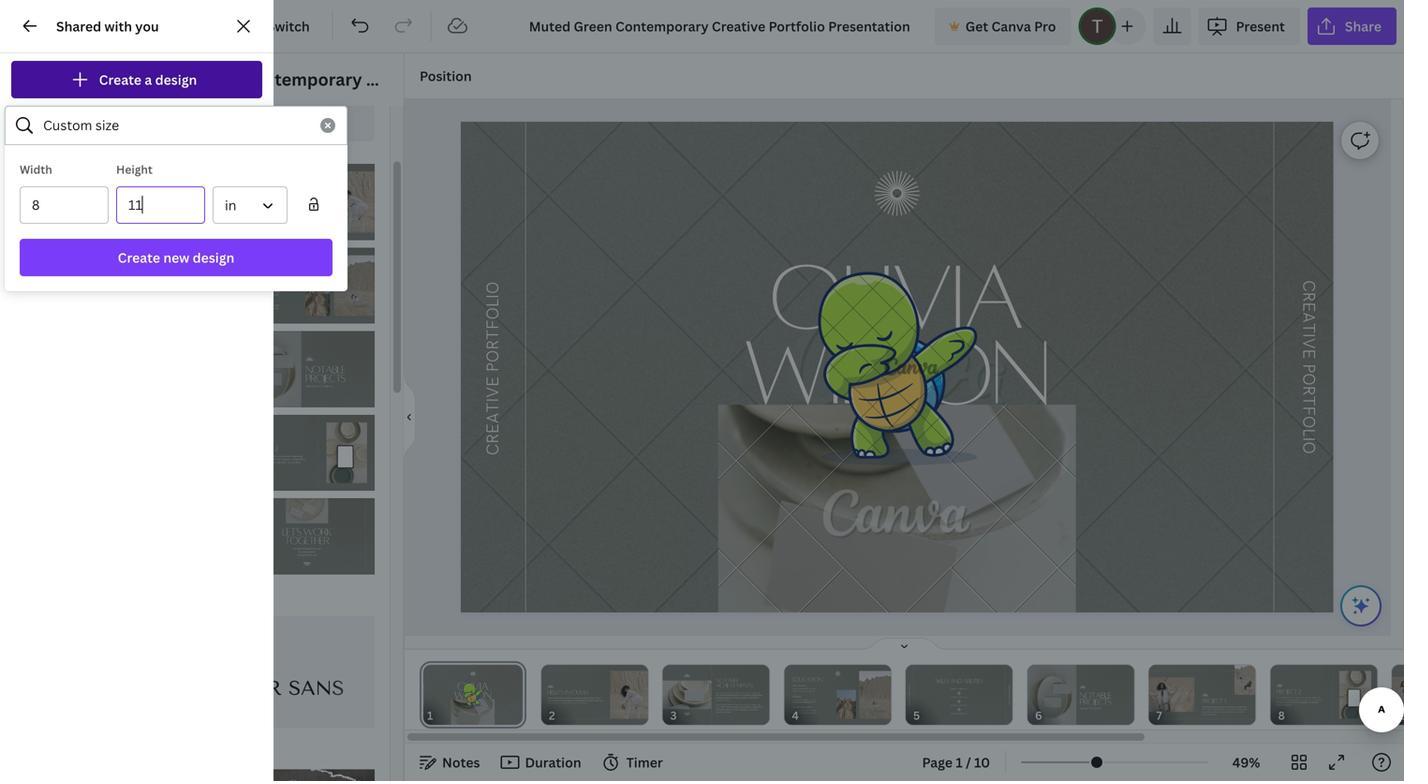 Task type: vqa. For each thing, say whether or not it's contained in the screenshot.
the Canva
yes



Task type: locate. For each thing, give the bounding box(es) containing it.
a up v at right
[[1299, 312, 1319, 323]]

o down l
[[1299, 442, 1319, 454]]

design up search search field
[[155, 71, 197, 89]]

1 vertical spatial r
[[1299, 386, 1319, 396]]

2 vertical spatial o
[[1299, 442, 1319, 454]]

cute turtle dabbing cartoon vector illustration image
[[814, 269, 981, 465]]

c
[[1299, 280, 1319, 292]]

create for create new design
[[118, 249, 160, 267]]

create inside "create new design" button
[[118, 249, 160, 267]]

1 vertical spatial i
[[1299, 437, 1319, 442]]

shared
[[56, 17, 101, 35], [35, 239, 80, 257]]

hide pages image
[[860, 637, 950, 652]]

0 horizontal spatial a
[[145, 71, 152, 89]]

0 horizontal spatial creative
[[366, 68, 436, 91]]

pro
[[1035, 17, 1056, 35]]

e up p at top right
[[1299, 349, 1319, 359]]

canva
[[992, 17, 1031, 35]]

l
[[1299, 429, 1319, 437]]

1 vertical spatial t
[[1299, 396, 1319, 406]]

design button
[[0, 53, 67, 121]]

shared with you
[[56, 17, 159, 35]]

o down p at top right
[[1299, 416, 1319, 429]]

shared left with
[[56, 17, 101, 35]]

1 vertical spatial create
[[118, 249, 160, 267]]

0 vertical spatial creative
[[366, 68, 436, 91]]

r up v at right
[[1299, 292, 1319, 302]]

i down f
[[1299, 437, 1319, 442]]

t up v at right
[[1299, 323, 1319, 333]]

will
[[137, 239, 159, 257]]

2 t from the top
[[1299, 396, 1319, 406]]

contemporary
[[242, 68, 362, 91]]

0 vertical spatial create
[[99, 71, 142, 89]]

design for create a design
[[155, 71, 197, 89]]

appear
[[162, 239, 207, 257]]

width
[[20, 162, 52, 177]]

Design title text field
[[514, 7, 927, 45]]

r up f
[[1299, 386, 1319, 396]]

0 vertical spatial design
[[155, 71, 197, 89]]

create
[[99, 71, 142, 89], [118, 249, 160, 267]]

0 vertical spatial e
[[1299, 302, 1319, 312]]

wilson
[[743, 319, 1049, 422]]

2 i from the top
[[1299, 437, 1319, 442]]

with
[[104, 17, 132, 35]]

switch
[[267, 17, 310, 35]]

create new design button
[[20, 239, 333, 276]]

presentation
[[517, 68, 623, 91]]

magic
[[226, 17, 264, 35]]

e
[[1299, 302, 1319, 312], [1299, 349, 1319, 359]]

o up f
[[1299, 373, 1319, 386]]

page 1 / 10 button
[[915, 748, 998, 778]]

home link
[[60, 7, 128, 45]]

get canva pro
[[966, 17, 1056, 35]]

design
[[155, 71, 197, 89], [193, 249, 235, 267]]

home
[[75, 17, 113, 35]]

2 r from the top
[[1299, 386, 1319, 396]]

design inside dropdown button
[[155, 71, 197, 89]]

1 e from the top
[[1299, 302, 1319, 312]]

magic switch button
[[196, 7, 325, 45]]

create a design
[[99, 71, 197, 89]]

get canva pro button
[[935, 7, 1071, 45]]

1 horizontal spatial creative
[[483, 377, 504, 456]]

create inside the create a design dropdown button
[[99, 71, 142, 89]]

e down c at the right of the page
[[1299, 302, 1319, 312]]

notes
[[442, 754, 480, 772]]

shared down width number field at the left top of page
[[35, 239, 80, 257]]

0 vertical spatial i
[[1299, 333, 1319, 338]]

i
[[1299, 333, 1319, 338], [1299, 437, 1319, 442]]

tenor
[[209, 677, 282, 701]]

0 vertical spatial a
[[145, 71, 152, 89]]

r
[[1299, 292, 1319, 302], [1299, 386, 1319, 396]]

you
[[135, 17, 159, 35]]

green
[[188, 68, 238, 91]]

portfolio
[[440, 68, 513, 91], [483, 282, 504, 372]]

here
[[210, 239, 239, 257]]

t
[[1299, 323, 1319, 333], [1299, 396, 1319, 406]]

a down you
[[145, 71, 152, 89]]

0 vertical spatial r
[[1299, 292, 1319, 302]]

t up l
[[1299, 396, 1319, 406]]

1 vertical spatial shared
[[35, 239, 80, 257]]

0 vertical spatial t
[[1299, 323, 1319, 333]]

get
[[966, 17, 989, 35]]

1 o from the top
[[1299, 373, 1319, 386]]

o
[[1299, 373, 1319, 386], [1299, 416, 1319, 429], [1299, 442, 1319, 454]]

Height number field
[[128, 187, 193, 223]]

/
[[966, 754, 971, 772]]

in
[[225, 196, 237, 214]]

main menu bar
[[0, 0, 1405, 53]]

text button
[[0, 188, 67, 256]]

1 vertical spatial design
[[193, 249, 235, 267]]

sans
[[289, 677, 344, 701]]

create for create a design
[[99, 71, 142, 89]]

1 vertical spatial a
[[1299, 312, 1319, 323]]

0 vertical spatial o
[[1299, 373, 1319, 386]]

tenor sans
[[209, 677, 344, 701]]

creative
[[366, 68, 436, 91], [483, 377, 504, 456]]

muted green contemporary creative portfolio presentation image
[[97, 164, 232, 240], [239, 164, 375, 240], [97, 248, 232, 324], [239, 248, 375, 324], [239, 331, 375, 407], [239, 415, 375, 491], [239, 499, 375, 575]]

1 vertical spatial e
[[1299, 349, 1319, 359]]

create new design
[[118, 249, 235, 267]]

page 1 image
[[420, 665, 526, 725]]

a
[[145, 71, 152, 89], [1299, 312, 1319, 323]]

design
[[18, 92, 49, 104]]

i up p at top right
[[1299, 333, 1319, 338]]

design inside button
[[193, 249, 235, 267]]

1 vertical spatial o
[[1299, 416, 1319, 429]]

design right the new
[[193, 249, 235, 267]]

0 vertical spatial shared
[[56, 17, 101, 35]]



Task type: describe. For each thing, give the bounding box(es) containing it.
content
[[83, 239, 134, 257]]

create a design button
[[11, 61, 262, 98]]

10
[[975, 754, 990, 772]]

Units: in button
[[213, 186, 288, 224]]

Page title text field
[[441, 706, 449, 725]]

timer
[[627, 754, 663, 772]]

v
[[1299, 338, 1319, 349]]

duration button
[[495, 748, 589, 778]]

muted green contemporary creative portfolio presentation
[[130, 68, 623, 91]]

design for create new design
[[193, 249, 235, 267]]

shared for shared with you
[[56, 17, 101, 35]]

height
[[116, 162, 153, 177]]

side panel tab list
[[0, 53, 67, 743]]

shared for shared content will appear here
[[35, 239, 80, 257]]

shared content will appear here
[[35, 239, 239, 257]]

c r e a t i v e p o r t f o l i o
[[1299, 280, 1319, 454]]

brand
[[20, 294, 48, 307]]

Search search field
[[43, 108, 309, 143]]

1 t from the top
[[1299, 323, 1319, 333]]

1 horizontal spatial a
[[1299, 312, 1319, 323]]

hide image
[[404, 372, 416, 462]]

p
[[1299, 364, 1319, 373]]

0 vertical spatial portfolio
[[440, 68, 513, 91]]

hand drawn fireworks image
[[875, 171, 920, 216]]

Width number field
[[32, 187, 97, 223]]

1 vertical spatial creative
[[483, 377, 504, 456]]

1 r from the top
[[1299, 292, 1319, 302]]

olivia
[[769, 243, 1023, 347]]

magic switch
[[226, 17, 310, 35]]

2 e from the top
[[1299, 349, 1319, 359]]

notes button
[[412, 748, 488, 778]]

f
[[1299, 406, 1319, 416]]

duration
[[525, 754, 582, 772]]

creative portfolio
[[483, 282, 504, 456]]

3 o from the top
[[1299, 442, 1319, 454]]

a inside dropdown button
[[145, 71, 152, 89]]

1 i from the top
[[1299, 333, 1319, 338]]

text
[[24, 227, 43, 239]]

brand button
[[0, 256, 67, 323]]

elements button
[[0, 121, 67, 188]]

elements
[[12, 159, 55, 172]]

timer button
[[597, 748, 671, 778]]

1 vertical spatial portfolio
[[483, 282, 504, 372]]

muted
[[130, 68, 184, 91]]

new
[[163, 249, 190, 267]]

page 1 / 10
[[922, 754, 990, 772]]

canva assistant image
[[1350, 595, 1373, 617]]

page
[[922, 754, 953, 772]]

tenor sans button
[[97, 616, 375, 728]]

2 o from the top
[[1299, 416, 1319, 429]]

1
[[956, 754, 963, 772]]



